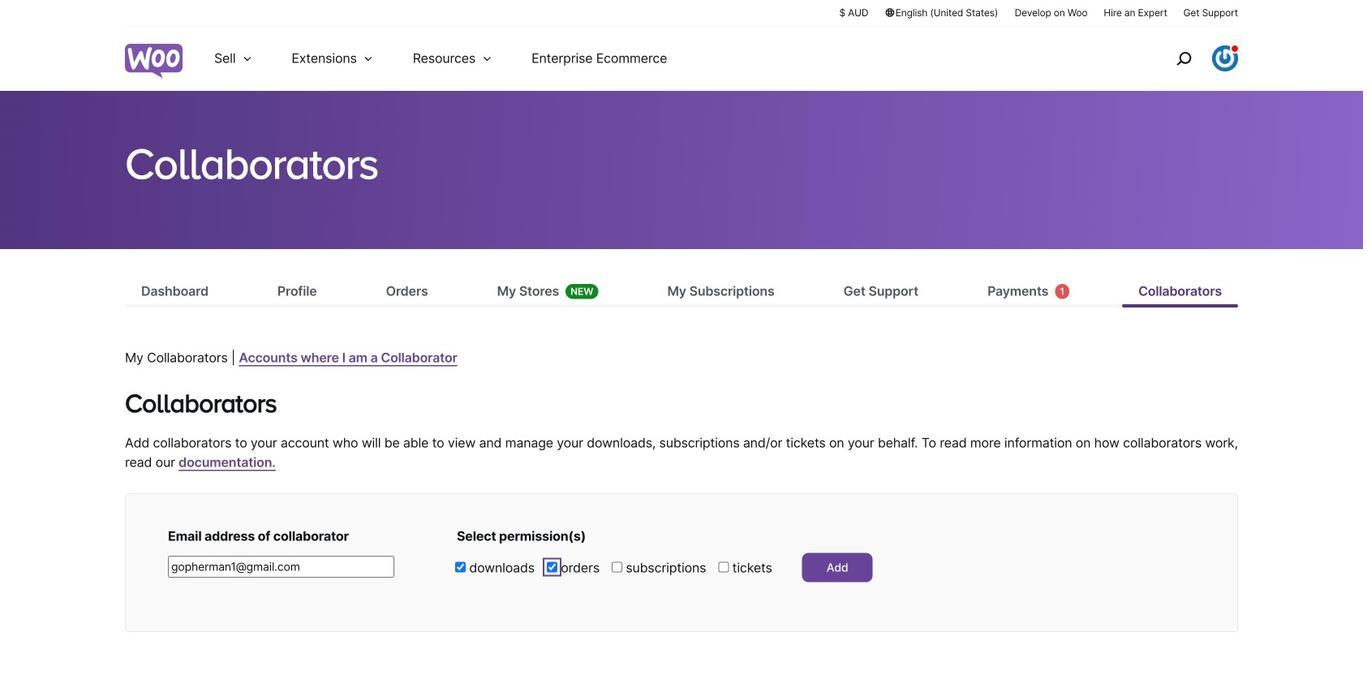 Task type: describe. For each thing, give the bounding box(es) containing it.
service navigation menu element
[[1142, 32, 1238, 85]]

open account menu image
[[1212, 45, 1238, 71]]



Task type: locate. For each thing, give the bounding box(es) containing it.
None checkbox
[[547, 562, 557, 572], [612, 562, 622, 572], [547, 562, 557, 572], [612, 562, 622, 572]]

search image
[[1171, 45, 1197, 71]]

None checkbox
[[455, 562, 466, 572], [718, 562, 729, 572], [455, 562, 466, 572], [718, 562, 729, 572]]



